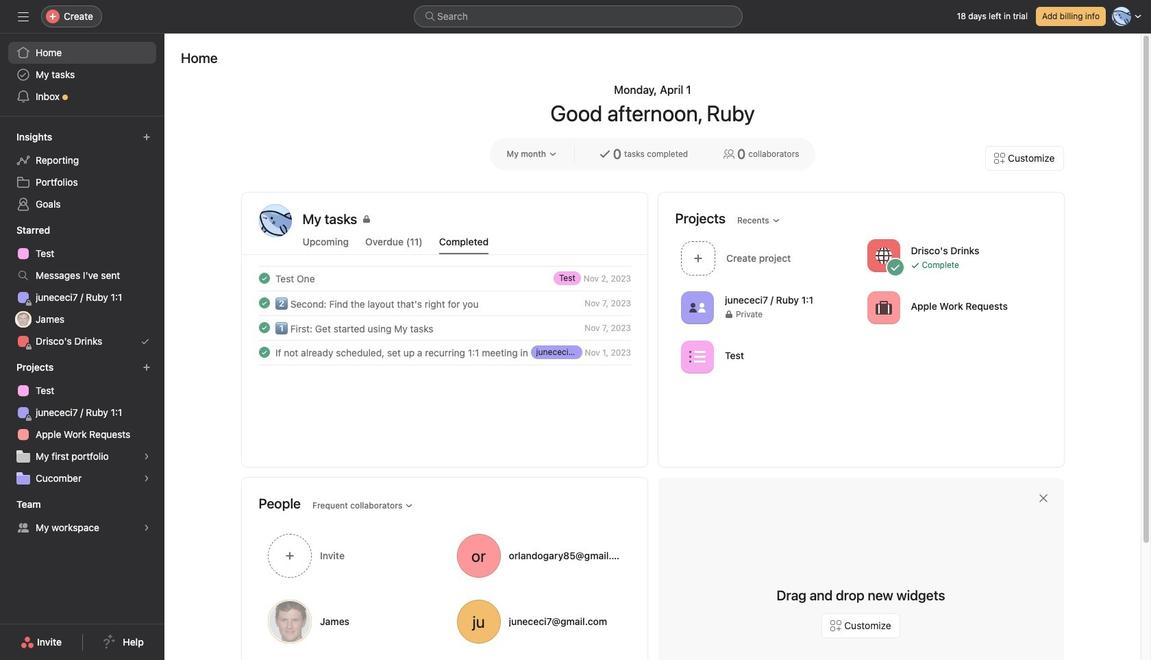 Task type: vqa. For each thing, say whether or not it's contained in the screenshot.
Hide sidebar IMAGE
yes



Task type: describe. For each thing, give the bounding box(es) containing it.
3 completed checkbox from the top
[[256, 319, 273, 336]]

teams element
[[0, 492, 165, 542]]

global element
[[0, 34, 165, 116]]

see details, my workspace image
[[143, 524, 151, 532]]

new insights image
[[143, 133, 151, 141]]

completed image for third 'completed' option from the top of the page
[[256, 319, 273, 336]]

see details, my first portfolio image
[[143, 452, 151, 461]]

briefcase image
[[875, 299, 892, 316]]

insights element
[[0, 125, 165, 218]]

list image
[[689, 349, 706, 365]]

completed image for second 'completed' option from the top of the page
[[256, 295, 273, 311]]

1 list item from the top
[[242, 266, 648, 291]]

completed image
[[256, 344, 273, 361]]

view profile image
[[259, 204, 292, 237]]

new project or portfolio image
[[143, 363, 151, 372]]

3 list item from the top
[[242, 315, 648, 340]]



Task type: locate. For each thing, give the bounding box(es) containing it.
4 list item from the top
[[242, 340, 648, 365]]

3 completed image from the top
[[256, 319, 273, 336]]

hide sidebar image
[[18, 11, 29, 22]]

completed image
[[256, 270, 273, 287], [256, 295, 273, 311], [256, 319, 273, 336]]

2 completed image from the top
[[256, 295, 273, 311]]

list item
[[242, 266, 648, 291], [242, 291, 648, 315], [242, 315, 648, 340], [242, 340, 648, 365]]

4 completed checkbox from the top
[[256, 344, 273, 361]]

list box
[[414, 5, 743, 27]]

see details, cucomber image
[[143, 474, 151, 483]]

completed image for 1st 'completed' option
[[256, 270, 273, 287]]

2 completed checkbox from the top
[[256, 295, 273, 311]]

0 vertical spatial completed image
[[256, 270, 273, 287]]

2 list item from the top
[[242, 291, 648, 315]]

globe image
[[875, 247, 892, 264]]

starred element
[[0, 218, 165, 355]]

dismiss image
[[1038, 493, 1049, 504]]

projects element
[[0, 355, 165, 492]]

1 vertical spatial completed image
[[256, 295, 273, 311]]

2 vertical spatial completed image
[[256, 319, 273, 336]]

people image
[[689, 299, 706, 316]]

1 completed image from the top
[[256, 270, 273, 287]]

Completed checkbox
[[256, 270, 273, 287], [256, 295, 273, 311], [256, 319, 273, 336], [256, 344, 273, 361]]

1 completed checkbox from the top
[[256, 270, 273, 287]]



